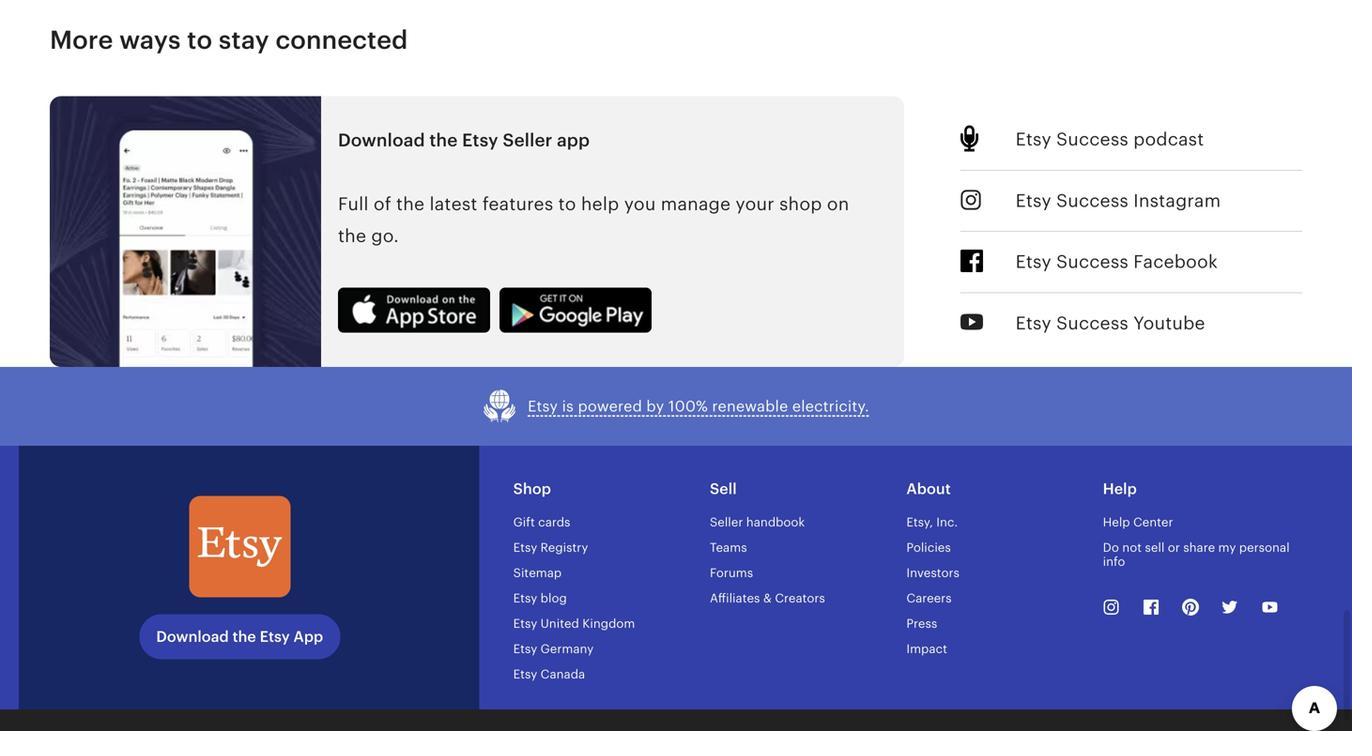 Task type: vqa. For each thing, say whether or not it's contained in the screenshot.
Do on the bottom of page
yes



Task type: locate. For each thing, give the bounding box(es) containing it.
teams
[[710, 541, 747, 555]]

etsy for etsy united kingdom
[[513, 617, 538, 631]]

gift
[[513, 516, 535, 530]]

kingdom
[[583, 617, 635, 631]]

info
[[1103, 555, 1126, 569]]

share
[[1184, 541, 1216, 555]]

3 success from the top
[[1057, 252, 1129, 272]]

do not sell or share my personal info link
[[1103, 541, 1290, 569]]

sell
[[1145, 541, 1165, 555]]

electricity.
[[793, 398, 870, 415]]

2 help from the top
[[1103, 516, 1131, 530]]

download for download the etsy seller app
[[338, 130, 425, 150]]

cards
[[538, 516, 571, 530]]

etsy inside 'etsy success podcast' link
[[1016, 129, 1052, 150]]

features
[[483, 194, 554, 214]]

instagram
[[1134, 191, 1221, 211]]

etsy inside "etsy success facebook" link
[[1016, 252, 1052, 272]]

download
[[338, 130, 425, 150], [156, 629, 229, 646]]

etsy for etsy success youtube
[[1016, 313, 1052, 333]]

etsy inside download the etsy app link
[[260, 629, 290, 646]]

download the etsy seller app on play store image
[[500, 288, 652, 333]]

the down full
[[338, 226, 366, 246]]

etsy,
[[907, 516, 933, 530]]

the
[[430, 130, 458, 150], [396, 194, 425, 214], [338, 226, 366, 246], [233, 629, 256, 646]]

1 help from the top
[[1103, 481, 1137, 498]]

investors link
[[907, 566, 960, 580]]

2 success from the top
[[1057, 191, 1129, 211]]

careers link
[[907, 592, 952, 606]]

etsy united kingdom
[[513, 617, 635, 631]]

canada
[[541, 668, 585, 682]]

more ways to stay connected
[[50, 26, 408, 55]]

seller
[[503, 130, 553, 150], [710, 516, 743, 530]]

etsy germany link
[[513, 642, 594, 656]]

etsy inside 'etsy is powered by 100% renewable electricity.' button
[[528, 398, 558, 415]]

app
[[294, 629, 323, 646]]

you
[[624, 194, 656, 214]]

success down etsy success facebook
[[1057, 313, 1129, 333]]

to inside full of the latest features to help you manage your shop on the go.
[[558, 194, 576, 214]]

etsy success facebook
[[1016, 252, 1218, 272]]

seller left app
[[503, 130, 553, 150]]

etsy inside etsy success youtube link
[[1016, 313, 1052, 333]]

press
[[907, 617, 938, 631]]

full of the latest features to help you manage your shop on the go.
[[338, 194, 850, 246]]

download the etsy app
[[156, 629, 323, 646]]

the up latest
[[430, 130, 458, 150]]

careers
[[907, 592, 952, 606]]

etsy registry
[[513, 541, 588, 555]]

not
[[1123, 541, 1142, 555]]

success for youtube
[[1057, 313, 1129, 333]]

success up etsy success youtube
[[1057, 252, 1129, 272]]

help up do
[[1103, 516, 1131, 530]]

sitemap link
[[513, 566, 562, 580]]

1 vertical spatial help
[[1103, 516, 1131, 530]]

creators
[[775, 592, 825, 606]]

success
[[1057, 129, 1129, 150], [1057, 191, 1129, 211], [1057, 252, 1129, 272], [1057, 313, 1129, 333]]

0 vertical spatial download
[[338, 130, 425, 150]]

1 vertical spatial download
[[156, 629, 229, 646]]

affiliates & creators link
[[710, 592, 825, 606]]

ways
[[119, 26, 181, 55]]

1 horizontal spatial seller
[[710, 516, 743, 530]]

etsy success podcast link
[[1016, 110, 1303, 170]]

about
[[907, 481, 951, 498]]

success for podcast
[[1057, 129, 1129, 150]]

help center
[[1103, 516, 1174, 530]]

seller up the teams
[[710, 516, 743, 530]]

0 horizontal spatial download
[[156, 629, 229, 646]]

1 vertical spatial to
[[558, 194, 576, 214]]

manage
[[661, 194, 731, 214]]

germany
[[541, 642, 594, 656]]

etsy for etsy success instagram
[[1016, 191, 1052, 211]]

4 success from the top
[[1057, 313, 1129, 333]]

on
[[827, 194, 850, 214]]

my
[[1219, 541, 1236, 555]]

download the etsy app link
[[139, 615, 340, 660]]

0 horizontal spatial to
[[187, 26, 212, 55]]

forums
[[710, 566, 753, 580]]

1 horizontal spatial download
[[338, 130, 425, 150]]

seller handbook link
[[710, 516, 805, 530]]

to left help
[[558, 194, 576, 214]]

blog
[[541, 592, 567, 606]]

100%
[[669, 398, 708, 415]]

success down etsy success podcast
[[1057, 191, 1129, 211]]

success up etsy success instagram
[[1057, 129, 1129, 150]]

facebook
[[1134, 252, 1218, 272]]

sell
[[710, 481, 737, 498]]

1 success from the top
[[1057, 129, 1129, 150]]

seller handbook
[[710, 516, 805, 530]]

inc.
[[937, 516, 958, 530]]

help
[[1103, 481, 1137, 498], [1103, 516, 1131, 530]]

1 horizontal spatial to
[[558, 194, 576, 214]]

to left stay
[[187, 26, 212, 55]]

etsy inside etsy success instagram link
[[1016, 191, 1052, 211]]

etsy
[[1016, 129, 1052, 150], [462, 130, 498, 150], [1016, 191, 1052, 211], [1016, 252, 1052, 272], [1016, 313, 1052, 333], [528, 398, 558, 415], [513, 541, 538, 555], [513, 592, 538, 606], [513, 617, 538, 631], [260, 629, 290, 646], [513, 642, 538, 656], [513, 668, 538, 682]]

etsy for etsy registry
[[513, 541, 538, 555]]

etsy for etsy is powered by 100% renewable electricity.
[[528, 398, 558, 415]]

personal
[[1240, 541, 1290, 555]]

0 vertical spatial seller
[[503, 130, 553, 150]]

affiliates & creators
[[710, 592, 825, 606]]

help up help center link
[[1103, 481, 1137, 498]]

powered
[[578, 398, 643, 415]]

0 vertical spatial help
[[1103, 481, 1137, 498]]

teams link
[[710, 541, 747, 555]]

1 vertical spatial seller
[[710, 516, 743, 530]]

shop
[[513, 481, 551, 498]]

etsy success youtube
[[1016, 313, 1206, 333]]



Task type: describe. For each thing, give the bounding box(es) containing it.
&
[[764, 592, 772, 606]]

success for facebook
[[1057, 252, 1129, 272]]

affiliates
[[710, 592, 760, 606]]

press link
[[907, 617, 938, 631]]

etsy germany
[[513, 642, 594, 656]]

etsy for etsy success podcast
[[1016, 129, 1052, 150]]

help for help
[[1103, 481, 1137, 498]]

download the etsy seller app on appstore image
[[338, 288, 490, 333]]

etsy for etsy success facebook
[[1016, 252, 1052, 272]]

investors
[[907, 566, 960, 580]]

etsy canada
[[513, 668, 585, 682]]

etsy for etsy germany
[[513, 642, 538, 656]]

or
[[1168, 541, 1181, 555]]

the right 'of'
[[396, 194, 425, 214]]

help
[[581, 194, 619, 214]]

policies link
[[907, 541, 951, 555]]

etsy canada link
[[513, 668, 585, 682]]

registry
[[541, 541, 588, 555]]

success for instagram
[[1057, 191, 1129, 211]]

stay
[[219, 26, 269, 55]]

gift cards link
[[513, 516, 571, 530]]

etsy is powered by 100% renewable electricity.
[[528, 398, 870, 415]]

do
[[1103, 541, 1120, 555]]

etsy success facebook link
[[1016, 232, 1303, 292]]

shop
[[780, 194, 822, 214]]

etsy is powered by 100% renewable electricity. button
[[483, 390, 870, 423]]

of
[[374, 194, 392, 214]]

do not sell or share my personal info
[[1103, 541, 1290, 569]]

0 horizontal spatial seller
[[503, 130, 553, 150]]

download the etsy seller app
[[338, 130, 590, 150]]

policies
[[907, 541, 951, 555]]

center
[[1134, 516, 1174, 530]]

download for download the etsy app
[[156, 629, 229, 646]]

help center link
[[1103, 516, 1174, 530]]

forums link
[[710, 566, 753, 580]]

etsy for etsy canada
[[513, 668, 538, 682]]

renewable
[[712, 398, 788, 415]]

gift cards
[[513, 516, 571, 530]]

your
[[736, 194, 775, 214]]

podcast
[[1134, 129, 1205, 150]]

impact link
[[907, 642, 948, 656]]

full
[[338, 194, 369, 214]]

0 vertical spatial to
[[187, 26, 212, 55]]

etsy success podcast
[[1016, 129, 1205, 150]]

connected
[[276, 26, 408, 55]]

etsy, inc.
[[907, 516, 958, 530]]

more
[[50, 26, 113, 55]]

latest
[[430, 194, 478, 214]]

sitemap
[[513, 566, 562, 580]]

by
[[647, 398, 665, 415]]

etsy blog link
[[513, 592, 567, 606]]

etsy blog
[[513, 592, 567, 606]]

etsy success instagram link
[[1016, 171, 1303, 231]]

united
[[541, 617, 579, 631]]

the left app
[[233, 629, 256, 646]]

handbook
[[747, 516, 805, 530]]

etsy, inc. link
[[907, 516, 958, 530]]

etsy success instagram
[[1016, 191, 1221, 211]]

etsy registry link
[[513, 541, 588, 555]]

youtube
[[1134, 313, 1206, 333]]

impact
[[907, 642, 948, 656]]

etsy united kingdom link
[[513, 617, 635, 631]]

go.
[[371, 226, 399, 246]]

etsy success youtube link
[[1016, 293, 1303, 354]]

app
[[557, 130, 590, 150]]

etsy for etsy blog
[[513, 592, 538, 606]]

help for help center
[[1103, 516, 1131, 530]]



